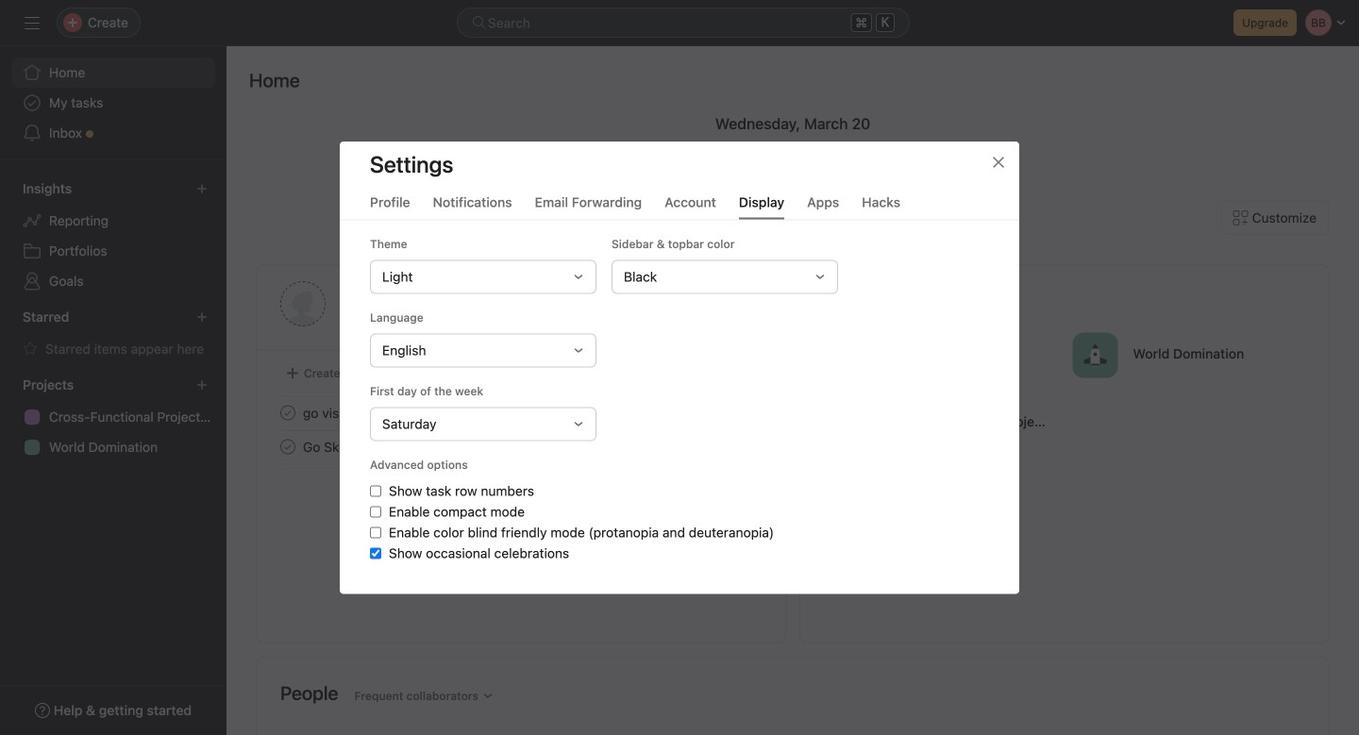 Task type: vqa. For each thing, say whether or not it's contained in the screenshot.
THE "ROCKET" icon
yes



Task type: describe. For each thing, give the bounding box(es) containing it.
mark complete image for first "mark complete" option from the bottom
[[277, 436, 299, 459]]

close image
[[992, 155, 1007, 170]]

rocket image
[[1085, 344, 1107, 367]]

global element
[[0, 46, 227, 160]]

add profile photo image
[[280, 281, 326, 327]]

projects element
[[0, 368, 227, 467]]



Task type: locate. For each thing, give the bounding box(es) containing it.
Mark complete checkbox
[[277, 402, 299, 425], [277, 436, 299, 459]]

hide sidebar image
[[25, 15, 40, 30]]

None checkbox
[[370, 548, 382, 559]]

0 vertical spatial mark complete image
[[277, 402, 299, 425]]

mark complete image
[[277, 402, 299, 425], [277, 436, 299, 459]]

1 vertical spatial mark complete image
[[277, 436, 299, 459]]

starred element
[[0, 300, 227, 368]]

None checkbox
[[370, 486, 382, 497], [370, 506, 382, 518], [370, 527, 382, 539], [370, 486, 382, 497], [370, 506, 382, 518], [370, 527, 382, 539]]

mark complete image for first "mark complete" option from the top
[[277, 402, 299, 425]]

2 mark complete checkbox from the top
[[277, 436, 299, 459]]

1 mark complete checkbox from the top
[[277, 402, 299, 425]]

0 vertical spatial mark complete checkbox
[[277, 402, 299, 425]]

1 mark complete image from the top
[[277, 402, 299, 425]]

2 mark complete image from the top
[[277, 436, 299, 459]]

1 vertical spatial mark complete checkbox
[[277, 436, 299, 459]]

insights element
[[0, 172, 227, 300]]



